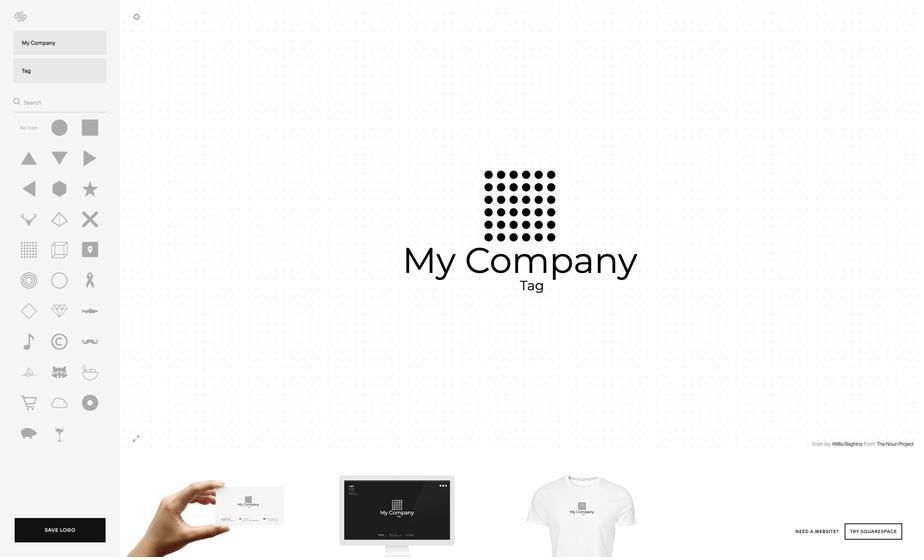 Task type: vqa. For each thing, say whether or not it's contained in the screenshot.
TRY SQUARESPACE
yes



Task type: locate. For each thing, give the bounding box(es) containing it.
0 horizontal spatial icon
[[28, 125, 38, 131]]

try squarespace link
[[845, 524, 903, 540]]

website?
[[815, 529, 839, 535]]

1 vertical spatial icon
[[812, 441, 823, 448]]

icon right no
[[28, 125, 38, 131]]

icon by attilio baghino from the noun project
[[812, 441, 914, 448]]

no icon
[[20, 125, 38, 131]]

Tagline text field
[[13, 59, 107, 83]]

the noun project link
[[877, 441, 914, 448]]

project
[[899, 441, 914, 448]]

baghino
[[845, 441, 863, 448]]

save logo
[[45, 528, 76, 534]]

a
[[810, 529, 814, 535]]

no
[[20, 125, 26, 131]]

try
[[850, 529, 860, 535]]

icon
[[28, 125, 38, 131], [812, 441, 823, 448]]

try squarespace
[[850, 529, 897, 535]]

icon left by
[[812, 441, 823, 448]]



Task type: describe. For each thing, give the bounding box(es) containing it.
need
[[796, 529, 809, 535]]

need a website?
[[796, 529, 841, 535]]

search link
[[13, 96, 41, 107]]

attilio
[[832, 441, 844, 448]]

logo
[[60, 528, 76, 534]]

search
[[24, 99, 41, 106]]

Name text field
[[13, 31, 107, 55]]

0 vertical spatial icon
[[28, 125, 38, 131]]

by
[[825, 441, 831, 448]]

start over image
[[12, 8, 29, 24]]

squarespace
[[861, 529, 897, 535]]

from
[[864, 441, 876, 448]]

1 horizontal spatial icon
[[812, 441, 823, 448]]

save logo button
[[15, 519, 106, 545]]

attilio baghino link
[[832, 441, 863, 448]]

noun
[[886, 441, 898, 448]]

the
[[877, 441, 885, 448]]

save
[[45, 528, 59, 534]]



